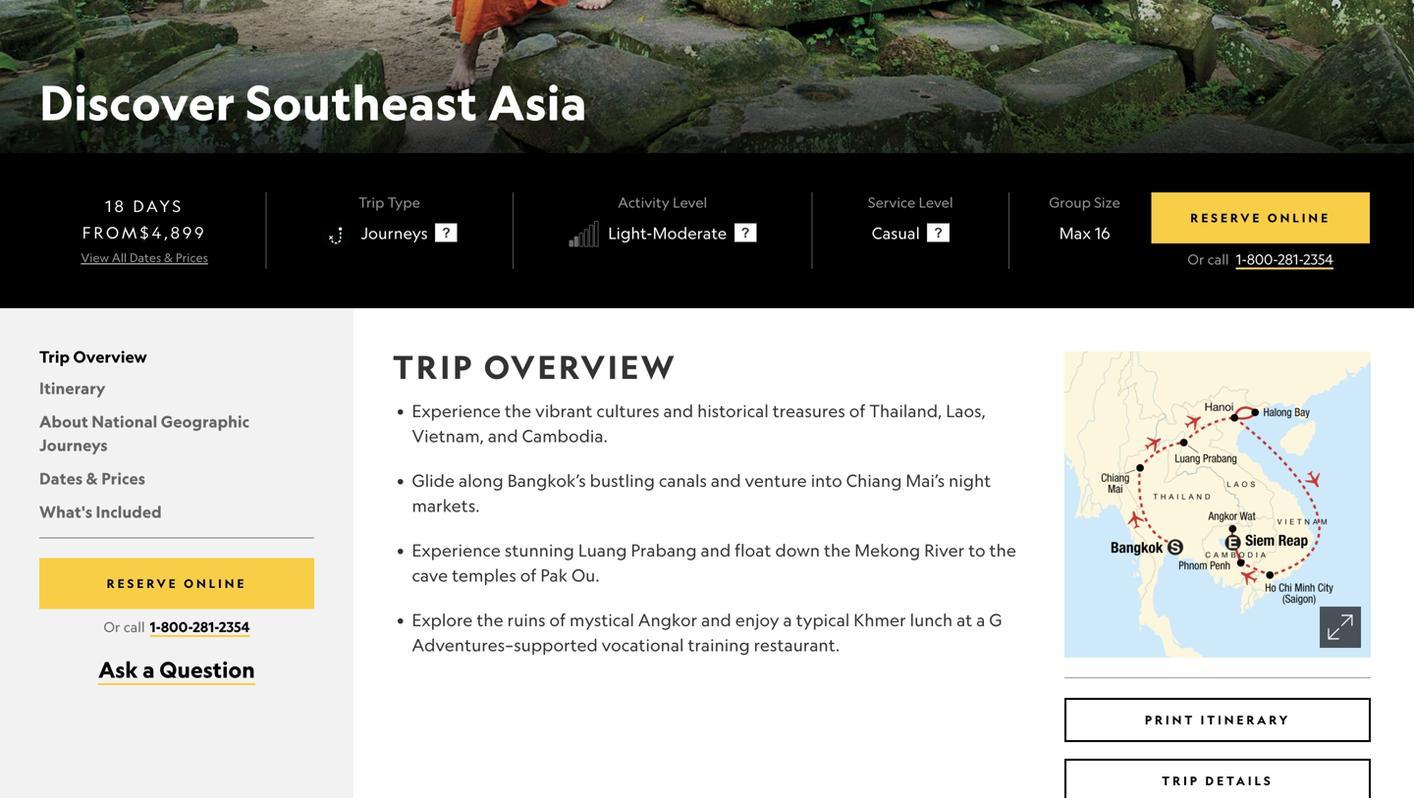 Task type: describe. For each thing, give the bounding box(es) containing it.
explore
[[412, 610, 473, 631]]

enjoy
[[735, 610, 779, 631]]

0 horizontal spatial overview
[[73, 347, 147, 367]]

18
[[105, 196, 126, 215]]

float
[[735, 540, 772, 561]]

1 horizontal spatial or
[[1188, 251, 1205, 268]]

1-800-281-2354 link for topmost reserve online link
[[1236, 251, 1334, 270]]

journeys inside the about national geographic journeys
[[39, 435, 108, 455]]

historical
[[697, 401, 769, 421]]

1 vertical spatial dates
[[39, 468, 83, 489]]

0 vertical spatial itinerary
[[39, 378, 106, 398]]

moderate
[[653, 223, 727, 243]]

ruins
[[507, 610, 546, 631]]

type
[[388, 194, 420, 211]]

print itinerary link
[[1065, 698, 1371, 743]]

trip up vietnam,
[[393, 347, 475, 387]]

luang
[[578, 540, 627, 561]]

and inside explore the ruins of mystical angkor and enjoy a typical khmer lunch at a g adventures–supported vocational training restaurant.
[[701, 610, 732, 631]]

cultures
[[597, 401, 660, 421]]

dates & prices link
[[39, 468, 145, 489]]

temples
[[452, 565, 516, 586]]

mystical
[[570, 610, 634, 631]]

trip overview link
[[39, 347, 147, 367]]

all
[[112, 250, 127, 265]]

print itinerary
[[1145, 713, 1291, 728]]

call for '1-800-281-2354' link corresponding to reserve online link to the left
[[123, 619, 145, 635]]

bustling
[[590, 470, 655, 491]]

the inside explore the ruins of mystical angkor and enjoy a typical khmer lunch at a g adventures–supported vocational training restaurant.
[[477, 610, 504, 631]]

and inside glide along bangkok's bustling canals and venture into chiang mai's night markets.
[[711, 470, 741, 491]]

0 vertical spatial reserve online link
[[1151, 192, 1370, 244]]

geographic
[[161, 411, 250, 432]]

vocational
[[602, 635, 684, 656]]

angkor
[[638, 610, 698, 631]]

level for activity level
[[673, 194, 707, 211]]

trip up itinerary link
[[39, 347, 70, 367]]

about national geographic journeys link
[[39, 411, 250, 455]]

about national geographic journeys
[[39, 411, 250, 455]]

? for light-moderate
[[741, 226, 750, 241]]

glide
[[412, 470, 455, 491]]

canals
[[659, 470, 707, 491]]

chiang
[[846, 470, 902, 491]]

at
[[957, 610, 973, 631]]

the right down
[[824, 540, 851, 561]]

ask
[[98, 656, 138, 683]]

16
[[1095, 223, 1111, 243]]

cambodia.
[[522, 426, 608, 446]]

1 vertical spatial 2354
[[219, 618, 250, 636]]

service
[[868, 194, 916, 211]]

asia
[[488, 72, 588, 132]]

1 horizontal spatial overview
[[484, 347, 677, 387]]

experience for experience stunning luang prabang and float down the mekong river to the cave temples of pak ou.
[[412, 540, 501, 561]]

281- for '1-800-281-2354' link for topmost reserve online link
[[1278, 251, 1304, 268]]

restaurant.
[[754, 635, 840, 656]]

trip details
[[1162, 774, 1274, 789]]

of inside experience stunning luang prabang and float down the mekong river to the cave temples of pak ou.
[[520, 565, 537, 586]]

? button for light-moderate
[[734, 224, 757, 242]]

the right to
[[990, 540, 1016, 561]]

3 ? from the left
[[934, 226, 943, 241]]

prabang
[[631, 540, 697, 561]]

adventures–supported
[[412, 635, 598, 656]]

trip details link
[[1065, 759, 1371, 799]]

a inside ask a question "button"
[[143, 656, 155, 683]]

0 vertical spatial journeys
[[361, 223, 428, 243]]

khmer
[[854, 610, 906, 631]]

casual
[[872, 223, 920, 243]]

discover
[[39, 72, 236, 132]]

details
[[1206, 774, 1274, 789]]

1 vertical spatial reserve
[[107, 576, 178, 591]]

281- for '1-800-281-2354' link corresponding to reserve online link to the left
[[193, 618, 219, 636]]

night
[[949, 470, 991, 491]]

online for '1-800-281-2354' link corresponding to reserve online link to the left
[[184, 576, 247, 591]]

into
[[811, 470, 843, 491]]

about
[[39, 411, 88, 432]]

discover southeast asia
[[39, 72, 588, 132]]

question
[[159, 656, 255, 683]]

1 vertical spatial or
[[104, 619, 120, 635]]

treasures
[[773, 401, 845, 421]]

vietnam,
[[412, 426, 484, 446]]

markets.
[[412, 495, 480, 516]]

dates & prices
[[39, 468, 145, 489]]

0 vertical spatial 800-
[[1247, 251, 1278, 268]]

group
[[1049, 194, 1091, 211]]

trip type
[[359, 194, 420, 211]]

activity level
[[618, 194, 707, 211]]

service level
[[868, 194, 953, 211]]

0 horizontal spatial prices
[[101, 468, 145, 489]]

cave
[[412, 565, 448, 586]]

what's included link
[[39, 502, 162, 522]]

size
[[1094, 194, 1121, 211]]

experience stunning luang prabang and float down the mekong river to the cave temples of pak ou.
[[412, 540, 1016, 586]]

what's included
[[39, 502, 162, 522]]

prices inside 18 days from $4,899 view all dates & prices
[[176, 250, 208, 265]]

? button for journeys
[[435, 224, 457, 242]]

down
[[775, 540, 820, 561]]

0 horizontal spatial &
[[86, 468, 98, 489]]

venture
[[745, 470, 807, 491]]

print
[[1145, 713, 1195, 728]]

trip left details
[[1162, 774, 1200, 789]]

0 vertical spatial reserve online
[[1191, 211, 1331, 225]]

experience the vibrant cultures and historical treasures of thailand, laos, vietnam, and cambodia.
[[412, 401, 986, 446]]

experience for experience the vibrant cultures and historical treasures of thailand, laos, vietnam, and cambodia.
[[412, 401, 501, 421]]

trip left 'type' at top left
[[359, 194, 384, 211]]

vibrant
[[535, 401, 593, 421]]



Task type: locate. For each thing, give the bounding box(es) containing it.
prices down $4,899
[[176, 250, 208, 265]]

2 vertical spatial of
[[549, 610, 566, 631]]

& up what's included link at the left bottom
[[86, 468, 98, 489]]

0 horizontal spatial reserve
[[107, 576, 178, 591]]

0 vertical spatial reserve
[[1191, 211, 1262, 225]]

a up restaurant.
[[783, 610, 792, 631]]

1 vertical spatial 1-800-281-2354 link
[[150, 618, 250, 637]]

the inside the experience the vibrant cultures and historical treasures of thailand, laos, vietnam, and cambodia.
[[505, 401, 532, 421]]

pak
[[541, 565, 568, 586]]

1 horizontal spatial trip overview
[[393, 347, 677, 387]]

0 vertical spatial call
[[1208, 251, 1229, 268]]

2 horizontal spatial a
[[977, 610, 986, 631]]

0 horizontal spatial or call 1-800-281-2354
[[104, 618, 250, 636]]

1 horizontal spatial 1-
[[1236, 251, 1247, 268]]

0 vertical spatial 1-
[[1236, 251, 1247, 268]]

1 horizontal spatial 281-
[[1278, 251, 1304, 268]]

1- for '1-800-281-2354' link for topmost reserve online link
[[1236, 251, 1247, 268]]

and inside experience stunning luang prabang and float down the mekong river to the cave temples of pak ou.
[[701, 540, 731, 561]]

1 vertical spatial reserve online
[[107, 576, 247, 591]]

0 horizontal spatial call
[[123, 619, 145, 635]]

thailand,
[[870, 401, 942, 421]]

of inside the experience the vibrant cultures and historical treasures of thailand, laos, vietnam, and cambodia.
[[849, 401, 866, 421]]

800-
[[1247, 251, 1278, 268], [161, 618, 193, 636]]

1 horizontal spatial reserve
[[1191, 211, 1262, 225]]

1 vertical spatial online
[[184, 576, 247, 591]]

light-
[[608, 223, 653, 243]]

of right 'ruins'
[[549, 610, 566, 631]]

activity
[[618, 194, 670, 211]]

18 days from $4,899 view all dates & prices
[[81, 196, 208, 265]]

call for '1-800-281-2354' link for topmost reserve online link
[[1208, 251, 1229, 268]]

experience inside the experience the vibrant cultures and historical treasures of thailand, laos, vietnam, and cambodia.
[[412, 401, 501, 421]]

glide along bangkok's bustling canals and venture into chiang mai's night markets.
[[412, 470, 991, 516]]

overview
[[73, 347, 147, 367], [484, 347, 677, 387]]

? for journeys
[[442, 226, 451, 241]]

max 16
[[1059, 223, 1111, 243]]

2 ? button from the left
[[734, 224, 757, 242]]

2 level from the left
[[919, 194, 953, 211]]

0 vertical spatial experience
[[412, 401, 501, 421]]

and right the cultures
[[663, 401, 694, 421]]

itinerary up details
[[1201, 713, 1291, 728]]

training
[[688, 635, 750, 656]]

dates
[[130, 250, 161, 265], [39, 468, 83, 489]]

0 horizontal spatial journeys
[[39, 435, 108, 455]]

0 vertical spatial 281-
[[1278, 251, 1304, 268]]

the up adventures–supported
[[477, 610, 504, 631]]

overview up vibrant on the bottom of page
[[484, 347, 677, 387]]

1 vertical spatial journeys
[[39, 435, 108, 455]]

0 horizontal spatial itinerary
[[39, 378, 106, 398]]

river
[[924, 540, 965, 561]]

level for service level
[[919, 194, 953, 211]]

0 horizontal spatial online
[[184, 576, 247, 591]]

? button
[[435, 224, 457, 242], [734, 224, 757, 242], [927, 224, 950, 242]]

0 horizontal spatial dates
[[39, 468, 83, 489]]

0 horizontal spatial 2354
[[219, 618, 250, 636]]

reserve online link
[[1151, 192, 1370, 244], [39, 558, 314, 609]]

1 horizontal spatial reserve online
[[1191, 211, 1331, 225]]

281-
[[1278, 251, 1304, 268], [193, 618, 219, 636]]

dates up what's
[[39, 468, 83, 489]]

and up 'training'
[[701, 610, 732, 631]]

1 horizontal spatial itinerary
[[1201, 713, 1291, 728]]

0 vertical spatial of
[[849, 401, 866, 421]]

1 horizontal spatial ?
[[741, 226, 750, 241]]

1 vertical spatial 800-
[[161, 618, 193, 636]]

trip
[[359, 194, 384, 211], [39, 347, 70, 367], [393, 347, 475, 387], [1162, 774, 1200, 789]]

experience inside experience stunning luang prabang and float down the mekong river to the cave temples of pak ou.
[[412, 540, 501, 561]]

national
[[92, 411, 157, 432]]

1 vertical spatial prices
[[101, 468, 145, 489]]

1 vertical spatial reserve online link
[[39, 558, 314, 609]]

1- for '1-800-281-2354' link corresponding to reserve online link to the left
[[150, 618, 161, 636]]

reserve online
[[1191, 211, 1331, 225], [107, 576, 247, 591]]

group size
[[1049, 194, 1121, 211]]

1 vertical spatial &
[[86, 468, 98, 489]]

0 vertical spatial prices
[[176, 250, 208, 265]]

or call 1-800-281-2354 for '1-800-281-2354' link for topmost reserve online link
[[1188, 251, 1334, 268]]

of inside explore the ruins of mystical angkor and enjoy a typical khmer lunch at a g adventures–supported vocational training restaurant.
[[549, 610, 566, 631]]

1 horizontal spatial journeys
[[361, 223, 428, 243]]

2354
[[1304, 251, 1334, 268], [219, 618, 250, 636]]

0 vertical spatial 1-800-281-2354 link
[[1236, 251, 1334, 270]]

stunning
[[505, 540, 574, 561]]

0 horizontal spatial ? button
[[435, 224, 457, 242]]

typical
[[796, 610, 850, 631]]

1 horizontal spatial of
[[549, 610, 566, 631]]

fullscreen open icon image
[[1327, 614, 1354, 641]]

fullscreen open icon button
[[1065, 352, 1371, 658], [1320, 607, 1361, 648]]

1 horizontal spatial dates
[[130, 250, 161, 265]]

0 horizontal spatial ?
[[442, 226, 451, 241]]

$4,899
[[140, 223, 207, 242]]

view
[[81, 250, 109, 265]]

the left vibrant on the bottom of page
[[505, 401, 532, 421]]

trip overview up itinerary link
[[39, 347, 147, 367]]

trip overview
[[39, 347, 147, 367], [393, 347, 677, 387]]

0 horizontal spatial 1-800-281-2354 link
[[150, 618, 250, 637]]

0 horizontal spatial reserve online link
[[39, 558, 314, 609]]

level
[[673, 194, 707, 211], [919, 194, 953, 211]]

and
[[663, 401, 694, 421], [488, 426, 518, 446], [711, 470, 741, 491], [701, 540, 731, 561], [701, 610, 732, 631]]

overview up itinerary link
[[73, 347, 147, 367]]

2 horizontal spatial ? button
[[927, 224, 950, 242]]

& inside 18 days from $4,899 view all dates & prices
[[164, 250, 173, 265]]

0 horizontal spatial trip overview
[[39, 347, 147, 367]]

dates right all
[[130, 250, 161, 265]]

a left the g
[[977, 610, 986, 631]]

journeys down trip type
[[361, 223, 428, 243]]

0 horizontal spatial a
[[143, 656, 155, 683]]

0 vertical spatial online
[[1268, 211, 1331, 225]]

2 experience from the top
[[412, 540, 501, 561]]

ask a question
[[98, 656, 255, 683]]

1 horizontal spatial &
[[164, 250, 173, 265]]

or call 1-800-281-2354
[[1188, 251, 1334, 268], [104, 618, 250, 636]]

1 horizontal spatial ? button
[[734, 224, 757, 242]]

0 horizontal spatial level
[[673, 194, 707, 211]]

?
[[442, 226, 451, 241], [741, 226, 750, 241], [934, 226, 943, 241]]

0 vertical spatial 2354
[[1304, 251, 1334, 268]]

1 horizontal spatial prices
[[176, 250, 208, 265]]

1-800-281-2354 link for reserve online link to the left
[[150, 618, 250, 637]]

1 horizontal spatial a
[[783, 610, 792, 631]]

itinerary
[[39, 378, 106, 398], [1201, 713, 1291, 728]]

of
[[849, 401, 866, 421], [520, 565, 537, 586], [549, 610, 566, 631]]

to
[[969, 540, 986, 561]]

1 experience from the top
[[412, 401, 501, 421]]

& down $4,899
[[164, 250, 173, 265]]

and left float
[[701, 540, 731, 561]]

1 horizontal spatial level
[[919, 194, 953, 211]]

ask a question button
[[98, 656, 255, 685]]

view all dates & prices link
[[81, 246, 208, 266]]

1 vertical spatial 1-
[[150, 618, 161, 636]]

1 horizontal spatial call
[[1208, 251, 1229, 268]]

or call 1-800-281-2354 for '1-800-281-2354' link corresponding to reserve online link to the left
[[104, 618, 250, 636]]

max
[[1059, 223, 1091, 243]]

1 horizontal spatial online
[[1268, 211, 1331, 225]]

prices
[[176, 250, 208, 265], [101, 468, 145, 489]]

dates inside 18 days from $4,899 view all dates & prices
[[130, 250, 161, 265]]

0 horizontal spatial 281-
[[193, 618, 219, 636]]

0 horizontal spatial 1-
[[150, 618, 161, 636]]

the
[[505, 401, 532, 421], [824, 540, 851, 561], [990, 540, 1016, 561], [477, 610, 504, 631]]

2 horizontal spatial ?
[[934, 226, 943, 241]]

prices up included
[[101, 468, 145, 489]]

1 vertical spatial experience
[[412, 540, 501, 561]]

1 ? from the left
[[442, 226, 451, 241]]

2 horizontal spatial of
[[849, 401, 866, 421]]

&
[[164, 250, 173, 265], [86, 468, 98, 489]]

or
[[1188, 251, 1205, 268], [104, 619, 120, 635]]

experience up vietnam,
[[412, 401, 501, 421]]

light-moderate
[[608, 223, 727, 243]]

from
[[82, 223, 140, 242]]

0 vertical spatial &
[[164, 250, 173, 265]]

level up moderate
[[673, 194, 707, 211]]

itinerary link
[[39, 378, 106, 398]]

1 horizontal spatial or call 1-800-281-2354
[[1188, 251, 1334, 268]]

mekong
[[855, 540, 921, 561]]

g
[[989, 610, 1002, 631]]

online for '1-800-281-2354' link for topmost reserve online link
[[1268, 211, 1331, 225]]

trip overview up vibrant on the bottom of page
[[393, 347, 677, 387]]

a
[[783, 610, 792, 631], [977, 610, 986, 631], [143, 656, 155, 683]]

0 horizontal spatial or
[[104, 619, 120, 635]]

lunch
[[910, 610, 953, 631]]

along
[[459, 470, 504, 491]]

southeast
[[246, 72, 478, 132]]

1 horizontal spatial 1-800-281-2354 link
[[1236, 251, 1334, 270]]

of right treasures
[[849, 401, 866, 421]]

3 ? button from the left
[[927, 224, 950, 242]]

0 vertical spatial dates
[[130, 250, 161, 265]]

1 vertical spatial itinerary
[[1201, 713, 1291, 728]]

1 ? button from the left
[[435, 224, 457, 242]]

1 horizontal spatial 800-
[[1247, 251, 1278, 268]]

experience up cave
[[412, 540, 501, 561]]

itinerary up about
[[39, 378, 106, 398]]

journeys down about
[[39, 435, 108, 455]]

0 horizontal spatial 800-
[[161, 618, 193, 636]]

call
[[1208, 251, 1229, 268], [123, 619, 145, 635]]

1 level from the left
[[673, 194, 707, 211]]

of left pak
[[520, 565, 537, 586]]

1 vertical spatial or call 1-800-281-2354
[[104, 618, 250, 636]]

what's
[[39, 502, 92, 522]]

0 horizontal spatial of
[[520, 565, 537, 586]]

explore the ruins of mystical angkor and enjoy a typical khmer lunch at a g adventures–supported vocational training restaurant.
[[412, 610, 1002, 656]]

0 vertical spatial or call 1-800-281-2354
[[1188, 251, 1334, 268]]

1 vertical spatial call
[[123, 619, 145, 635]]

1 vertical spatial of
[[520, 565, 537, 586]]

included
[[96, 502, 162, 522]]

2 ? from the left
[[741, 226, 750, 241]]

0 vertical spatial or
[[1188, 251, 1205, 268]]

journeys
[[361, 223, 428, 243], [39, 435, 108, 455]]

days
[[133, 196, 184, 215]]

1 horizontal spatial reserve online link
[[1151, 192, 1370, 244]]

1 vertical spatial 281-
[[193, 618, 219, 636]]

ou.
[[572, 565, 600, 586]]

mai's
[[906, 470, 945, 491]]

1-
[[1236, 251, 1247, 268], [150, 618, 161, 636]]

bangkok's
[[508, 470, 586, 491]]

a map featuring the route and destinations for the discover southeast asia trip image
[[1065, 352, 1371, 658]]

1 horizontal spatial 2354
[[1304, 251, 1334, 268]]

and up along
[[488, 426, 518, 446]]

and right canals
[[711, 470, 741, 491]]

0 horizontal spatial reserve online
[[107, 576, 247, 591]]

laos,
[[946, 401, 986, 421]]

a right ask
[[143, 656, 155, 683]]

level right the service
[[919, 194, 953, 211]]



Task type: vqa. For each thing, say whether or not it's contained in the screenshot.
1st ?
yes



